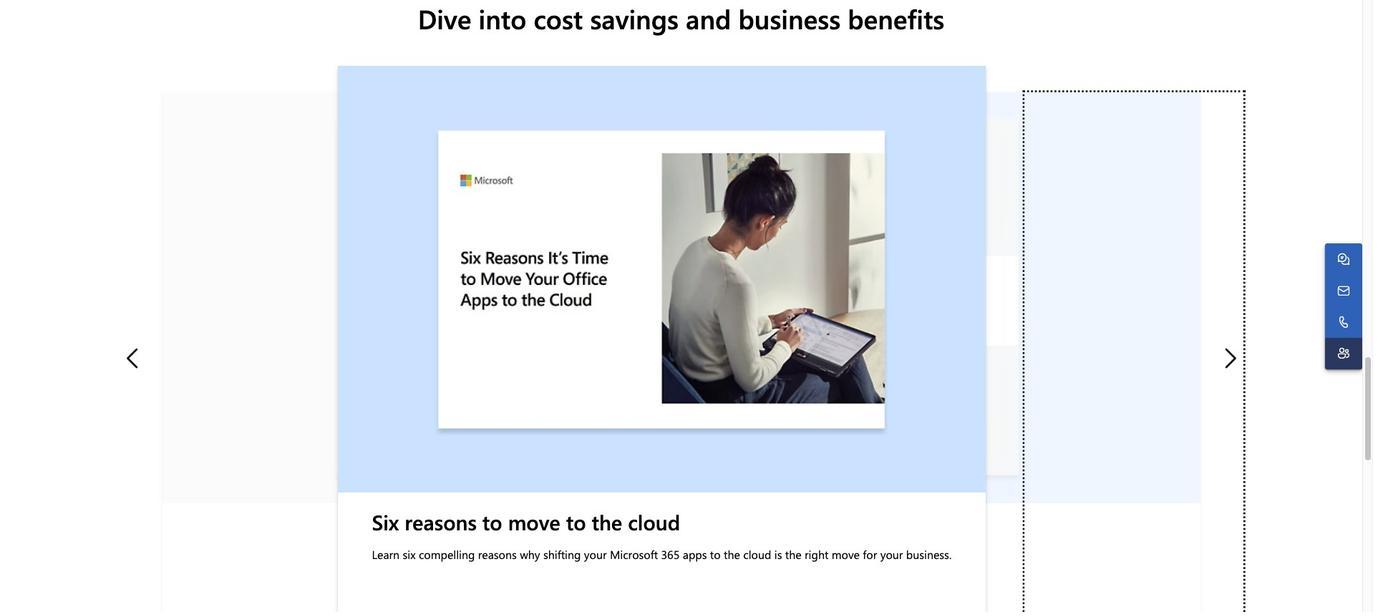 Task type: describe. For each thing, give the bounding box(es) containing it.
shifting
[[544, 547, 581, 562]]

benefits
[[848, 1, 945, 36]]

0 vertical spatial reasons
[[405, 508, 477, 536]]

2 horizontal spatial to
[[710, 547, 721, 562]]

into
[[479, 1, 527, 36]]

0 vertical spatial cloud
[[628, 508, 681, 536]]

the e-book titled six reasons it's time to move your office apps to the cloud. image
[[338, 66, 986, 493]]

learn six compelling reasons why shifting your microsoft 365 apps to the cloud is the right move for your business.
[[372, 547, 952, 562]]

365
[[661, 547, 680, 562]]

business.
[[907, 547, 952, 562]]

savings
[[590, 1, 679, 36]]

is
[[775, 547, 782, 562]]

six
[[372, 508, 399, 536]]

1 vertical spatial move
[[832, 547, 860, 562]]

cost
[[534, 1, 583, 36]]

apps
[[683, 547, 707, 562]]

right
[[805, 547, 829, 562]]

compelling
[[419, 547, 475, 562]]

why
[[520, 547, 540, 562]]

business
[[739, 1, 841, 36]]



Task type: locate. For each thing, give the bounding box(es) containing it.
1 horizontal spatial your
[[881, 547, 903, 562]]

0 horizontal spatial cloud
[[628, 508, 681, 536]]

move left for
[[832, 547, 860, 562]]

0 horizontal spatial the
[[592, 508, 623, 536]]

cloud
[[628, 508, 681, 536], [744, 547, 772, 562]]

1 horizontal spatial cloud
[[744, 547, 772, 562]]

your right shifting
[[584, 547, 607, 562]]

2 horizontal spatial the
[[786, 547, 802, 562]]

1 horizontal spatial the
[[724, 547, 740, 562]]

0 horizontal spatial to
[[483, 508, 503, 536]]

0 horizontal spatial reasons
[[405, 508, 477, 536]]

your
[[584, 547, 607, 562], [881, 547, 903, 562]]

six reasons to move to the cloud
[[372, 508, 681, 536]]

the right "is"
[[786, 547, 802, 562]]

1 horizontal spatial reasons
[[478, 547, 517, 562]]

dive into cost savings and business benefits
[[418, 1, 945, 36]]

cloud up learn six compelling reasons why shifting your microsoft 365 apps to the cloud is the right move for your business.
[[628, 508, 681, 536]]

0 vertical spatial move
[[508, 508, 561, 536]]

the
[[592, 508, 623, 536], [724, 547, 740, 562], [786, 547, 802, 562]]

the up microsoft
[[592, 508, 623, 536]]

2 your from the left
[[881, 547, 903, 562]]

0 horizontal spatial your
[[584, 547, 607, 562]]

reasons up "compelling"
[[405, 508, 477, 536]]

1 horizontal spatial move
[[832, 547, 860, 562]]

cloud left "is"
[[744, 547, 772, 562]]

the right apps at the bottom
[[724, 547, 740, 562]]

1 vertical spatial cloud
[[744, 547, 772, 562]]

1 horizontal spatial to
[[566, 508, 586, 536]]

reasons
[[405, 508, 477, 536], [478, 547, 517, 562]]

1 your from the left
[[584, 547, 607, 562]]

1 vertical spatial reasons
[[478, 547, 517, 562]]

six
[[403, 547, 416, 562]]

reasons left the why
[[478, 547, 517, 562]]

your right for
[[881, 547, 903, 562]]

move
[[508, 508, 561, 536], [832, 547, 860, 562]]

for
[[863, 547, 878, 562]]

microsoft
[[610, 547, 658, 562]]

dive
[[418, 1, 472, 36]]

learn
[[372, 547, 400, 562]]

move up the why
[[508, 508, 561, 536]]

0 horizontal spatial move
[[508, 508, 561, 536]]

and
[[686, 1, 731, 36]]

to
[[483, 508, 503, 536], [566, 508, 586, 536], [710, 547, 721, 562]]



Task type: vqa. For each thing, say whether or not it's contained in the screenshot.
six
yes



